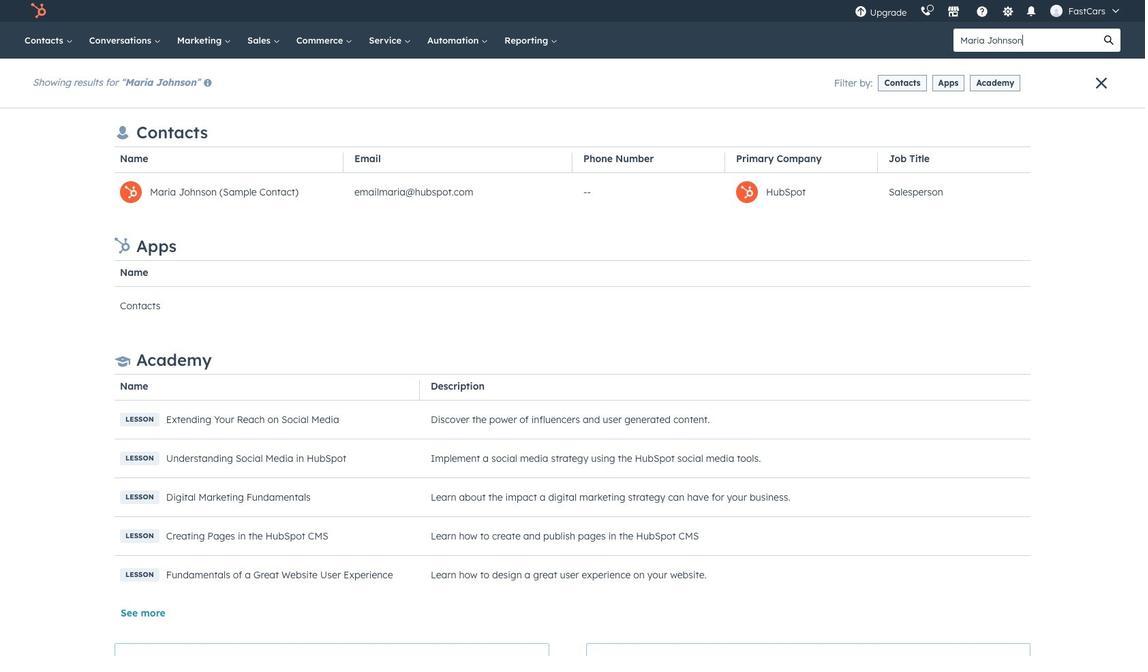Task type: vqa. For each thing, say whether or not it's contained in the screenshot.
[object Object] complete progress bar
yes



Task type: describe. For each thing, give the bounding box(es) containing it.
user guides element
[[209, 59, 348, 207]]

[object object] complete progress bar
[[798, 293, 830, 297]]

christina overa image
[[1051, 5, 1063, 17]]

marketplaces image
[[948, 6, 960, 18]]

1 link opens in a new window image from the top
[[331, 569, 340, 585]]

Search HubSpot search field
[[954, 29, 1097, 52]]



Task type: locate. For each thing, give the bounding box(es) containing it.
progress bar
[[370, 105, 475, 119]]

2 link opens in a new window image from the top
[[331, 572, 340, 582]]

menu
[[848, 0, 1129, 22]]

link opens in a new window image
[[331, 569, 340, 585], [331, 572, 340, 582]]



